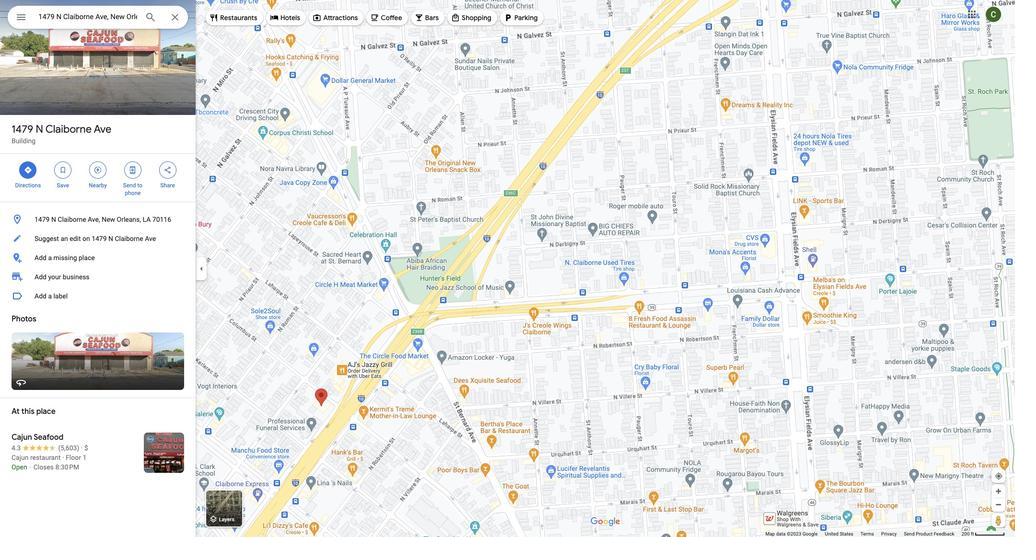 Task type: locate. For each thing, give the bounding box(es) containing it.
2 cajun from the top
[[12, 454, 29, 462]]

0 vertical spatial cajun
[[12, 433, 32, 443]]

1 vertical spatial ·
[[62, 454, 64, 462]]

1 horizontal spatial send
[[904, 532, 915, 537]]

1
[[83, 454, 86, 462]]

add
[[35, 254, 46, 262], [35, 273, 46, 281], [35, 293, 46, 300]]

1 vertical spatial 1479
[[35, 216, 50, 224]]

1479
[[12, 123, 33, 136], [35, 216, 50, 224], [92, 235, 107, 243]]

ave,
[[88, 216, 100, 224]]

add inside button
[[35, 254, 46, 262]]

1479 up suggest
[[35, 216, 50, 224]]

restaurants
[[220, 13, 257, 22]]

1 horizontal spatial n
[[51, 216, 56, 224]]

1479 for ave
[[12, 123, 33, 136]]

footer containing map data ©2023 google
[[766, 531, 962, 538]]

claiborne down orleans,
[[115, 235, 143, 243]]

feedback
[[934, 532, 955, 537]]

a left label
[[48, 293, 52, 300]]

1 add from the top
[[35, 254, 46, 262]]

place right this
[[36, 407, 56, 417]]

seafood
[[34, 433, 63, 443]]

united
[[825, 532, 839, 537]]

google account: christina overa  
(christinaovera9@gmail.com) image
[[986, 7, 1002, 22]]

1479 n claiborne ave main content
[[0, 0, 196, 538]]

add for add a missing place
[[35, 254, 46, 262]]

claiborne for ave,
[[58, 216, 86, 224]]

1 vertical spatial n
[[51, 216, 56, 224]]

0 vertical spatial place
[[79, 254, 95, 262]]

footer
[[766, 531, 962, 538]]

⋅
[[29, 464, 32, 471]]

1 cajun from the top
[[12, 433, 32, 443]]

send
[[123, 182, 136, 189], [904, 532, 915, 537]]

cajun for cajun seafood
[[12, 433, 32, 443]]

0 horizontal spatial 1479
[[12, 123, 33, 136]]

label
[[53, 293, 68, 300]]

add left your
[[35, 273, 46, 281]]

2 a from the top
[[48, 293, 52, 300]]

cajun
[[12, 433, 32, 443], [12, 454, 29, 462]]

8:30 pm
[[55, 464, 79, 471]]

2 vertical spatial 1479
[[92, 235, 107, 243]]

claiborne up edit
[[58, 216, 86, 224]]

200
[[962, 532, 970, 537]]

send for send to phone
[[123, 182, 136, 189]]

la
[[143, 216, 151, 224]]

place
[[79, 254, 95, 262], [36, 407, 56, 417]]

attractions
[[323, 13, 358, 22]]

send to phone
[[123, 182, 142, 197]]

1 a from the top
[[48, 254, 52, 262]]

1479 right the 'on'
[[92, 235, 107, 243]]

 button
[[8, 6, 35, 31]]

 search field
[[8, 6, 188, 31]]

shopping
[[462, 13, 492, 22]]

2 horizontal spatial n
[[108, 235, 113, 243]]

closes
[[33, 464, 54, 471]]

· inside cajun restaurant · floor 1 open ⋅ closes 8:30 pm
[[62, 454, 64, 462]]

0 horizontal spatial send
[[123, 182, 136, 189]]

a inside button
[[48, 293, 52, 300]]

send left product
[[904, 532, 915, 537]]

·
[[81, 445, 83, 452], [62, 454, 64, 462]]

add down suggest
[[35, 254, 46, 262]]

n inside suggest an edit on 1479 n claiborne ave button
[[108, 235, 113, 243]]

at
[[12, 407, 20, 417]]

n inside 1479 n claiborne ave, new orleans, la 70116 button
[[51, 216, 56, 224]]

a for missing
[[48, 254, 52, 262]]

ave
[[94, 123, 112, 136], [145, 235, 156, 243]]

a for label
[[48, 293, 52, 300]]

nearby
[[89, 182, 107, 189]]

united states
[[825, 532, 854, 537]]

a
[[48, 254, 52, 262], [48, 293, 52, 300]]

1479 N Claiborne Ave, New Orleans, LA 70116 field
[[8, 6, 188, 29]]

phone
[[125, 190, 141, 197]]

0 vertical spatial claiborne
[[45, 123, 92, 136]]

1 horizontal spatial ave
[[145, 235, 156, 243]]

data
[[776, 532, 786, 537]]

· left floor
[[62, 454, 64, 462]]

None field
[[38, 11, 137, 23]]

3 add from the top
[[35, 293, 46, 300]]

share
[[160, 182, 175, 189]]

a left missing
[[48, 254, 52, 262]]

1 horizontal spatial ·
[[81, 445, 83, 452]]

2 add from the top
[[35, 273, 46, 281]]

bars
[[425, 13, 439, 22]]

1479 n claiborne ave, new orleans, la 70116
[[35, 216, 171, 224]]

send inside send to phone
[[123, 182, 136, 189]]


[[15, 11, 27, 24]]

2 vertical spatial n
[[108, 235, 113, 243]]

0 horizontal spatial ·
[[62, 454, 64, 462]]

claiborne
[[45, 123, 92, 136], [58, 216, 86, 224], [115, 235, 143, 243]]

1 horizontal spatial place
[[79, 254, 95, 262]]

add a label
[[35, 293, 68, 300]]

1479 inside 1479 n claiborne ave building
[[12, 123, 33, 136]]

cajun up open
[[12, 454, 29, 462]]

add left label
[[35, 293, 46, 300]]

missing
[[53, 254, 77, 262]]

claiborne inside 1479 n claiborne ave building
[[45, 123, 92, 136]]

ave down la
[[145, 235, 156, 243]]

new
[[102, 216, 115, 224]]

bars button
[[411, 6, 445, 29]]

add your business
[[35, 273, 90, 281]]

hotels button
[[266, 6, 306, 29]]

ave up 
[[94, 123, 112, 136]]

a inside button
[[48, 254, 52, 262]]

1 vertical spatial cajun
[[12, 454, 29, 462]]

send up 'phone' in the left of the page
[[123, 182, 136, 189]]

ave inside button
[[145, 235, 156, 243]]

on
[[82, 235, 90, 243]]

photos
[[12, 315, 36, 324]]


[[94, 165, 102, 176]]

· left price: inexpensive image
[[81, 445, 83, 452]]

0 horizontal spatial ave
[[94, 123, 112, 136]]

0 horizontal spatial place
[[36, 407, 56, 417]]

1479 up building
[[12, 123, 33, 136]]

cajun restaurant · floor 1 open ⋅ closes 8:30 pm
[[12, 454, 86, 471]]

1 vertical spatial claiborne
[[58, 216, 86, 224]]

1 vertical spatial send
[[904, 532, 915, 537]]

(5,603)
[[58, 445, 79, 452]]

actions for 1479 n claiborne ave region
[[0, 154, 196, 202]]

google maps element
[[0, 0, 1015, 538]]

0 vertical spatial ave
[[94, 123, 112, 136]]

cajun inside cajun restaurant · floor 1 open ⋅ closes 8:30 pm
[[12, 454, 29, 462]]

none field inside 1479 n claiborne ave, new orleans, la 70116 field
[[38, 11, 137, 23]]

1 vertical spatial add
[[35, 273, 46, 281]]

place inside button
[[79, 254, 95, 262]]

0 vertical spatial add
[[35, 254, 46, 262]]

0 vertical spatial 1479
[[12, 123, 33, 136]]

terms
[[861, 532, 874, 537]]

to
[[137, 182, 142, 189]]

0 vertical spatial send
[[123, 182, 136, 189]]

2 vertical spatial add
[[35, 293, 46, 300]]

shopping button
[[448, 6, 497, 29]]

0 vertical spatial a
[[48, 254, 52, 262]]

0 horizontal spatial n
[[36, 123, 43, 136]]

claiborne up 
[[45, 123, 92, 136]]

add inside button
[[35, 293, 46, 300]]

1 horizontal spatial 1479
[[35, 216, 50, 224]]

0 vertical spatial n
[[36, 123, 43, 136]]

attractions button
[[309, 6, 364, 29]]


[[163, 165, 172, 176]]

terms button
[[861, 531, 874, 538]]

floor
[[66, 454, 81, 462]]

1 vertical spatial ave
[[145, 235, 156, 243]]

cajun seafood
[[12, 433, 63, 443]]

send product feedback
[[904, 532, 955, 537]]

place down the 'on'
[[79, 254, 95, 262]]

coffee button
[[367, 6, 408, 29]]

n inside 1479 n claiborne ave building
[[36, 123, 43, 136]]

cajun up the 4.3
[[12, 433, 32, 443]]

send inside button
[[904, 532, 915, 537]]

1 vertical spatial a
[[48, 293, 52, 300]]

200 ft button
[[962, 532, 1005, 537]]

n
[[36, 123, 43, 136], [51, 216, 56, 224], [108, 235, 113, 243]]



Task type: describe. For each thing, give the bounding box(es) containing it.
price: inexpensive image
[[84, 445, 88, 452]]

$
[[84, 445, 88, 452]]

edit
[[70, 235, 81, 243]]

this
[[21, 407, 35, 417]]

1479 n claiborne ave, new orleans, la 70116 button
[[0, 210, 196, 229]]

©2023
[[787, 532, 802, 537]]

add a missing place
[[35, 254, 95, 262]]

suggest an edit on 1479 n claiborne ave button
[[0, 229, 196, 248]]

show street view coverage image
[[992, 514, 1006, 528]]

open
[[12, 464, 27, 471]]

cajun for cajun restaurant · floor 1 open ⋅ closes 8:30 pm
[[12, 454, 29, 462]]

parking
[[515, 13, 538, 22]]

send product feedback button
[[904, 531, 955, 538]]

privacy
[[882, 532, 897, 537]]

business
[[63, 273, 90, 281]]

200 ft
[[962, 532, 974, 537]]

collapse side panel image
[[196, 264, 207, 274]]

add your business link
[[0, 268, 196, 287]]

orleans,
[[117, 216, 141, 224]]

suggest
[[35, 235, 59, 243]]

2 horizontal spatial 1479
[[92, 235, 107, 243]]

from your device image
[[995, 472, 1003, 481]]

claiborne for ave
[[45, 123, 92, 136]]

layers
[[219, 517, 235, 523]]

building
[[12, 137, 36, 145]]

zoom out image
[[995, 502, 1002, 509]]

4.3
[[12, 445, 21, 452]]

add for add your business
[[35, 273, 46, 281]]

send for send product feedback
[[904, 532, 915, 537]]

restaurant
[[30, 454, 61, 462]]

add a missing place button
[[0, 248, 196, 268]]

an
[[61, 235, 68, 243]]

0 vertical spatial ·
[[81, 445, 83, 452]]

footer inside google maps element
[[766, 531, 962, 538]]

google
[[803, 532, 818, 537]]

map data ©2023 google
[[766, 532, 818, 537]]

1479 n claiborne ave building
[[12, 123, 112, 145]]

coffee
[[381, 13, 402, 22]]

your
[[48, 273, 61, 281]]


[[59, 165, 67, 176]]

suggest an edit on 1479 n claiborne ave
[[35, 235, 156, 243]]

product
[[916, 532, 933, 537]]

states
[[840, 532, 854, 537]]


[[128, 165, 137, 176]]

add a label button
[[0, 287, 196, 306]]

n for ave
[[36, 123, 43, 136]]

70116
[[152, 216, 171, 224]]

save
[[57, 182, 69, 189]]


[[24, 165, 32, 176]]

parking button
[[500, 6, 544, 29]]

united states button
[[825, 531, 854, 538]]

ft
[[971, 532, 974, 537]]

at this place
[[12, 407, 56, 417]]

zoom in image
[[995, 488, 1002, 495]]

add for add a label
[[35, 293, 46, 300]]

· $
[[81, 445, 88, 452]]

4.3 stars 5,603 reviews image
[[12, 444, 79, 453]]

privacy button
[[882, 531, 897, 538]]

hotels
[[280, 13, 300, 22]]

1 vertical spatial place
[[36, 407, 56, 417]]

map
[[766, 532, 775, 537]]

ave inside 1479 n claiborne ave building
[[94, 123, 112, 136]]

restaurants button
[[206, 6, 263, 29]]

1479 for ave,
[[35, 216, 50, 224]]

2 vertical spatial claiborne
[[115, 235, 143, 243]]

n for ave,
[[51, 216, 56, 224]]

directions
[[15, 182, 41, 189]]



Task type: vqa. For each thing, say whether or not it's contained in the screenshot.


